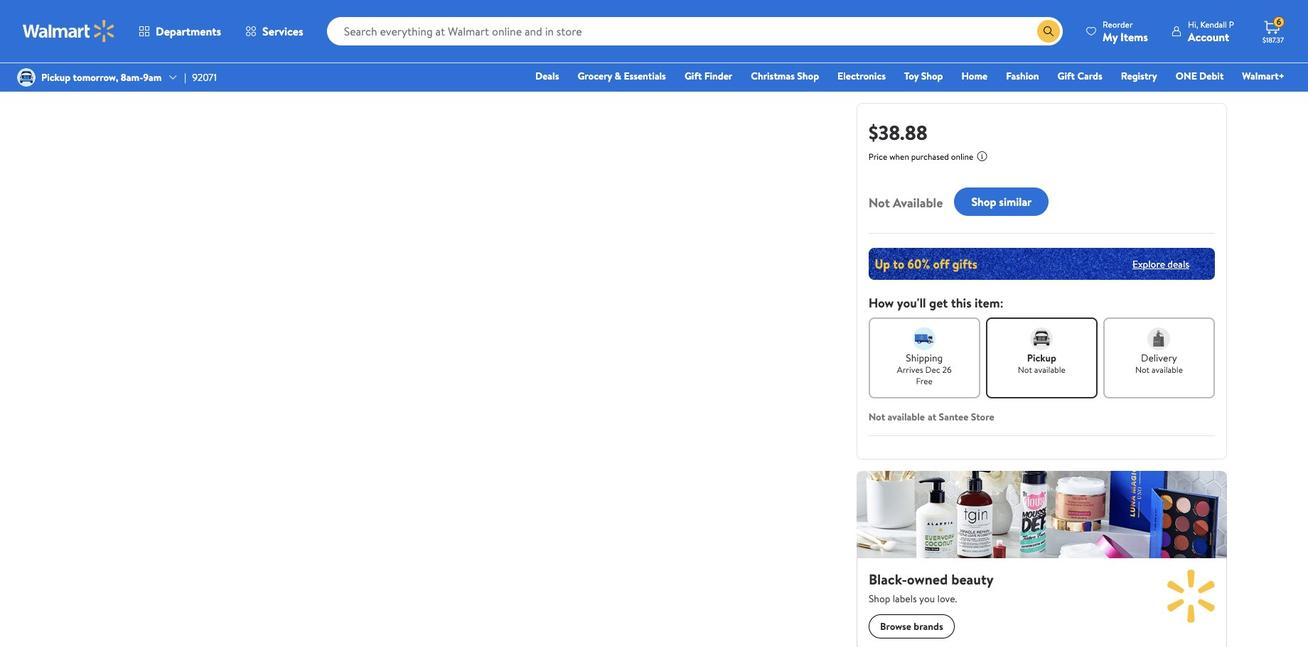 Task type: describe. For each thing, give the bounding box(es) containing it.
not left the available
[[869, 194, 890, 212]]

deals
[[536, 69, 559, 83]]

walmart+
[[1243, 69, 1285, 83]]

pickup for not
[[1028, 351, 1057, 366]]

intent image for pickup image
[[1031, 328, 1054, 351]]

&
[[615, 69, 622, 83]]

reorder my items
[[1103, 18, 1149, 44]]

hi,
[[1188, 18, 1199, 30]]

finder
[[705, 69, 733, 83]]

up to sixty percent off deals. shop now. image
[[869, 248, 1215, 280]]

not inside the pickup not available
[[1018, 364, 1033, 376]]

grocery & essentials link
[[571, 68, 673, 84]]

92071
[[192, 70, 217, 85]]

free
[[916, 376, 933, 388]]

purchased
[[912, 151, 949, 163]]

available for delivery
[[1152, 364, 1183, 376]]

pickup tomorrow, 8am-9am
[[41, 70, 162, 85]]

christmas
[[751, 69, 795, 83]]

Search search field
[[327, 17, 1063, 46]]

intent image for shipping image
[[913, 328, 936, 351]]

6
[[1277, 16, 1282, 28]]

shop for christmas shop
[[798, 69, 819, 83]]

how
[[869, 294, 894, 312]]

arrives
[[897, 364, 924, 376]]

shipping
[[906, 351, 943, 366]]

|
[[184, 70, 186, 85]]

explore deals link
[[1127, 251, 1196, 277]]

26
[[943, 364, 952, 376]]

fashion
[[1006, 69, 1039, 83]]

electronics link
[[831, 68, 893, 84]]

shipping arrives dec 26 free
[[897, 351, 952, 388]]

home link
[[955, 68, 994, 84]]

this
[[951, 294, 972, 312]]

not inside delivery not available
[[1136, 364, 1150, 376]]

home
[[962, 69, 988, 83]]

available
[[893, 194, 943, 212]]

departments
[[156, 23, 221, 39]]

8am-
[[121, 70, 143, 85]]

not available at santee store
[[869, 410, 995, 425]]

kendall
[[1201, 18, 1228, 30]]

shop inside "button"
[[972, 194, 997, 210]]

available for pickup
[[1035, 364, 1066, 376]]

similar
[[1000, 194, 1032, 210]]

pickup not available
[[1018, 351, 1066, 376]]

search icon image
[[1043, 26, 1055, 37]]

shop similar button
[[955, 188, 1049, 216]]

walmart+ link
[[1236, 68, 1292, 84]]

walmart image
[[23, 20, 115, 43]]

how you'll get this item:
[[869, 294, 1004, 312]]



Task type: locate. For each thing, give the bounding box(es) containing it.
toy shop
[[905, 69, 943, 83]]

| 92071
[[184, 70, 217, 85]]

2 horizontal spatial available
[[1152, 364, 1183, 376]]

available left at
[[888, 410, 925, 425]]

shop for toy shop
[[922, 69, 943, 83]]

registry
[[1121, 69, 1158, 83]]

1 gift from the left
[[685, 69, 702, 83]]

christmas shop
[[751, 69, 819, 83]]

1 horizontal spatial available
[[1035, 364, 1066, 376]]

services
[[263, 23, 303, 39]]

not available
[[869, 194, 943, 212]]

gift finder
[[685, 69, 733, 83]]

available down intent image for delivery
[[1152, 364, 1183, 376]]

not left at
[[869, 410, 886, 425]]

0 horizontal spatial available
[[888, 410, 925, 425]]

tomorrow,
[[73, 70, 118, 85]]

explore
[[1133, 257, 1166, 271]]

shop similar
[[972, 194, 1032, 210]]

when
[[890, 151, 910, 163]]

electronics
[[838, 69, 886, 83]]

you'll
[[897, 294, 926, 312]]

toy shop link
[[898, 68, 950, 84]]

shop left similar
[[972, 194, 997, 210]]

services button
[[233, 14, 316, 48]]

9am
[[143, 70, 162, 85]]

christmas shop link
[[745, 68, 826, 84]]

hi, kendall p account
[[1188, 18, 1235, 44]]

pickup inside the pickup not available
[[1028, 351, 1057, 366]]

intent image for delivery image
[[1148, 328, 1171, 351]]

explore deals
[[1133, 257, 1190, 271]]

available
[[1035, 364, 1066, 376], [1152, 364, 1183, 376], [888, 410, 925, 425]]

shop right christmas at the top of the page
[[798, 69, 819, 83]]

my
[[1103, 29, 1118, 44]]

p
[[1230, 18, 1235, 30]]

1 horizontal spatial gift
[[1058, 69, 1075, 83]]

price
[[869, 151, 888, 163]]

santee
[[939, 410, 969, 425]]

one
[[1176, 69, 1198, 83]]

0 horizontal spatial shop
[[798, 69, 819, 83]]

6 $187.37
[[1263, 16, 1284, 45]]

reorder
[[1103, 18, 1133, 30]]

gift for gift finder
[[685, 69, 702, 83]]

gift left cards
[[1058, 69, 1075, 83]]

available inside the pickup not available
[[1035, 364, 1066, 376]]

$38.88
[[869, 119, 928, 147]]

account
[[1188, 29, 1230, 44]]

available down the intent image for pickup
[[1035, 364, 1066, 376]]

online
[[951, 151, 974, 163]]

one debit link
[[1170, 68, 1231, 84]]

debit
[[1200, 69, 1224, 83]]

one debit
[[1176, 69, 1224, 83]]

delivery
[[1142, 351, 1178, 366]]

pickup for tomorrow,
[[41, 70, 71, 85]]

$187.37
[[1263, 35, 1284, 45]]

dec
[[926, 364, 941, 376]]

grocery & essentials
[[578, 69, 666, 83]]

gift
[[685, 69, 702, 83], [1058, 69, 1075, 83]]

not down intent image for delivery
[[1136, 364, 1150, 376]]

departments button
[[127, 14, 233, 48]]

at
[[928, 410, 937, 425]]

2 horizontal spatial shop
[[972, 194, 997, 210]]

gift cards
[[1058, 69, 1103, 83]]

grocery
[[578, 69, 612, 83]]

essentials
[[624, 69, 666, 83]]

available inside delivery not available
[[1152, 364, 1183, 376]]

toy
[[905, 69, 919, 83]]

1 vertical spatial pickup
[[1028, 351, 1057, 366]]

0 vertical spatial pickup
[[41, 70, 71, 85]]

1 horizontal spatial shop
[[922, 69, 943, 83]]

Walmart Site-Wide search field
[[327, 17, 1063, 46]]

deals link
[[529, 68, 566, 84]]

pickup left tomorrow,
[[41, 70, 71, 85]]

2 gift from the left
[[1058, 69, 1075, 83]]

registry link
[[1115, 68, 1164, 84]]

pickup
[[41, 70, 71, 85], [1028, 351, 1057, 366]]

shop
[[798, 69, 819, 83], [922, 69, 943, 83], [972, 194, 997, 210]]

0 horizontal spatial pickup
[[41, 70, 71, 85]]

1 horizontal spatial pickup
[[1028, 351, 1057, 366]]

price when purchased online
[[869, 151, 974, 163]]

fashion link
[[1000, 68, 1046, 84]]

shop right toy
[[922, 69, 943, 83]]

item:
[[975, 294, 1004, 312]]

items
[[1121, 29, 1149, 44]]

0 horizontal spatial gift
[[685, 69, 702, 83]]

store
[[971, 410, 995, 425]]

gift finder link
[[678, 68, 739, 84]]

gift left the finder
[[685, 69, 702, 83]]

delivery not available
[[1136, 351, 1183, 376]]

shop inside 'link'
[[798, 69, 819, 83]]

pickup down the intent image for pickup
[[1028, 351, 1057, 366]]

not down the intent image for pickup
[[1018, 364, 1033, 376]]

get
[[930, 294, 948, 312]]

 image
[[17, 68, 36, 87]]

gift for gift cards
[[1058, 69, 1075, 83]]

cards
[[1078, 69, 1103, 83]]

not
[[869, 194, 890, 212], [1018, 364, 1033, 376], [1136, 364, 1150, 376], [869, 410, 886, 425]]

gift cards link
[[1052, 68, 1109, 84]]

legal information image
[[977, 151, 988, 162]]

deals
[[1168, 257, 1190, 271]]



Task type: vqa. For each thing, say whether or not it's contained in the screenshot.
$29.93 on the right
no



